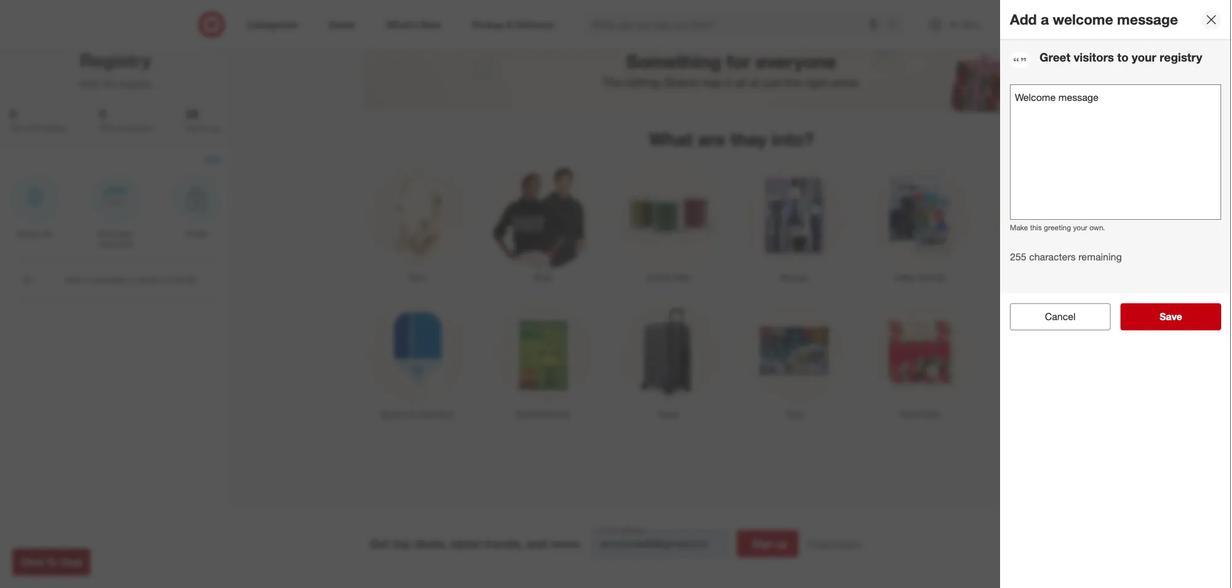 Task type: describe. For each thing, give the bounding box(es) containing it.
december, 23rd 2023
[[98, 229, 133, 249]]

message inside add a message to family & friends link
[[90, 274, 125, 285]]

deals,
[[414, 537, 447, 551]]

gifting
[[626, 76, 660, 90]]

office
[[77, 27, 127, 49]]

family
[[138, 274, 160, 285]]

0 vertical spatial &
[[163, 274, 168, 285]]

needed
[[41, 123, 66, 132]]

message inside add a welcome message dialog
[[1118, 11, 1179, 28]]

into?
[[772, 129, 814, 150]]

food gifts link
[[857, 296, 983, 421]]

add a message to family & friends
[[65, 274, 197, 285]]

edit link
[[204, 153, 221, 167]]

what are they into?
[[649, 129, 814, 150]]

sports & outdoors link
[[354, 296, 480, 421]]

private
[[185, 229, 208, 239]]

to for visitors
[[1118, 50, 1129, 64]]

has
[[704, 76, 722, 90]]

the
[[603, 76, 622, 90]]

home gifts
[[647, 273, 691, 283]]

cancel button
[[1010, 304, 1111, 331]]

save
[[1160, 311, 1183, 323]]

gifts for 0 gifts still needed
[[10, 123, 26, 132]]

video games link
[[857, 159, 983, 284]]

sign up button
[[737, 531, 799, 558]]

remaining
[[1079, 251, 1122, 263]]

entertainment link
[[480, 296, 606, 421]]

26 days to go
[[186, 107, 221, 132]]

sports & outdoors
[[381, 409, 453, 420]]

station
[[664, 76, 700, 90]]

more.
[[551, 537, 582, 551]]

registry inside add a welcome message dialog
[[1160, 50, 1203, 64]]

travel link
[[606, 296, 732, 421]]

23rd
[[99, 240, 114, 249]]

beauty
[[781, 273, 808, 283]]

0 gifts still needed
[[10, 107, 66, 132]]

What can we help you find? suggestions appear below search field
[[584, 11, 891, 38]]

just
[[763, 76, 782, 90]]

gifts for 0 gifts purchased
[[99, 123, 115, 132]]

1 vertical spatial &
[[409, 409, 414, 420]]

policy
[[839, 539, 862, 550]]

go
[[213, 123, 221, 132]]

gifting station image
[[362, 0, 1101, 112]]

for
[[727, 50, 751, 73]]

chat
[[60, 556, 82, 568]]

own.
[[1090, 223, 1105, 232]]

and
[[527, 537, 548, 551]]

all
[[735, 76, 746, 90]]

home
[[647, 273, 670, 283]]

1 vertical spatial registry
[[119, 78, 152, 90]]

add a welcome message
[[1010, 11, 1179, 28]]

gathering
[[132, 27, 216, 49]]

visitors
[[1074, 50, 1114, 64]]

style link
[[480, 159, 606, 284]]

travel
[[658, 409, 680, 420]]

greet visitors to your registry
[[1040, 50, 1203, 64]]

toys
[[786, 409, 803, 420]]

terry's
[[15, 27, 72, 49]]

26
[[186, 107, 199, 121]]

price.
[[832, 76, 861, 90]]

friends
[[170, 274, 197, 285]]

food
[[900, 409, 920, 420]]

it
[[725, 76, 732, 90]]

up
[[776, 538, 788, 550]]

toys link
[[732, 296, 857, 421]]

a for message
[[83, 274, 88, 285]]

what
[[649, 129, 693, 150]]

add a welcome message dialog
[[1001, 0, 1232, 588]]

gifts for home gifts
[[672, 273, 691, 283]]

something for everyone the gifting station has it all at just the right price.
[[603, 50, 861, 90]]

click to chat button
[[12, 549, 90, 576]]

cancel
[[1045, 311, 1076, 323]]

greet
[[1040, 50, 1071, 64]]

tech link
[[354, 159, 480, 284]]

kasilof,
[[17, 229, 40, 239]]

style
[[533, 273, 552, 283]]



Task type: locate. For each thing, give the bounding box(es) containing it.
0 inside 0 gifts still needed
[[10, 107, 16, 121]]

food gifts
[[900, 409, 941, 420]]

edit
[[204, 154, 221, 166]]

0 vertical spatial registry
[[1160, 50, 1203, 64]]

they
[[731, 129, 767, 150]]

add a message to family & friends link
[[10, 260, 221, 300]]

outdoors
[[417, 409, 453, 420]]

1 vertical spatial to
[[204, 123, 211, 132]]

& right the sports
[[409, 409, 414, 420]]

to inside 26 days to go
[[204, 123, 211, 132]]

purchased
[[117, 123, 152, 132]]

1 vertical spatial message
[[90, 274, 125, 285]]

gifts inside 0 gifts purchased
[[99, 123, 115, 132]]

ak
[[42, 229, 52, 239]]

message up greet visitors to your registry
[[1118, 11, 1179, 28]]

0 horizontal spatial message
[[90, 274, 125, 285]]

right
[[805, 76, 828, 90]]

message down 23rd
[[90, 274, 125, 285]]

0 horizontal spatial your
[[1074, 223, 1088, 232]]

to
[[47, 556, 57, 568]]

1 0 from the left
[[10, 107, 16, 121]]

save button
[[1121, 304, 1222, 331]]

list
[[103, 78, 116, 90]]

0 for 0 gifts still needed
[[10, 107, 16, 121]]

still
[[28, 123, 39, 132]]

255
[[1010, 251, 1027, 263]]

home gifts link
[[606, 159, 732, 284]]

0 vertical spatial a
[[1041, 11, 1049, 28]]

add
[[1010, 11, 1037, 28], [65, 274, 81, 285]]

beauty link
[[732, 159, 857, 284]]

make
[[1010, 223, 1028, 232]]

to left go at the left top
[[204, 123, 211, 132]]

1 horizontal spatial &
[[409, 409, 414, 420]]

this
[[1030, 223, 1042, 232]]

wish list registry
[[79, 78, 152, 90]]

add for add a message to family & friends
[[65, 274, 81, 285]]

add for add a welcome message
[[1010, 11, 1037, 28]]

gifts left still
[[10, 123, 26, 132]]

search button
[[883, 11, 912, 41]]

0 vertical spatial message
[[1118, 11, 1179, 28]]

0 inside 0 gifts purchased
[[99, 107, 106, 121]]

characters
[[1030, 251, 1076, 263]]

latest
[[451, 537, 481, 551]]

gifts right home at the top of the page
[[672, 273, 691, 283]]

make this greeting your own.
[[1010, 223, 1105, 232]]

kasilof, ak
[[17, 229, 52, 239]]

click
[[20, 556, 44, 568]]

privacy policy link
[[808, 538, 862, 550]]

0
[[10, 107, 16, 121], [99, 107, 106, 121]]

1 horizontal spatial 0
[[99, 107, 106, 121]]

1 vertical spatial a
[[83, 274, 88, 285]]

entertainment
[[515, 409, 570, 420]]

sports
[[381, 409, 407, 420]]

gifts for food gifts
[[922, 409, 941, 420]]

2 vertical spatial to
[[128, 274, 135, 285]]

2 horizontal spatial to
[[1118, 50, 1129, 64]]

1 horizontal spatial add
[[1010, 11, 1037, 28]]

your right visitors
[[1132, 50, 1157, 64]]

top
[[393, 537, 411, 551]]

0 horizontal spatial registry
[[119, 78, 152, 90]]

sign
[[753, 538, 773, 550]]

& right family
[[163, 274, 168, 285]]

2023
[[116, 240, 132, 249]]

1 horizontal spatial message
[[1118, 11, 1179, 28]]

None text field
[[1010, 84, 1222, 220], [592, 531, 727, 558], [1010, 84, 1222, 220], [592, 531, 727, 558]]

2 0 from the left
[[99, 107, 106, 121]]

add inside add a welcome message dialog
[[1010, 11, 1037, 28]]

0 vertical spatial your
[[1132, 50, 1157, 64]]

everyone
[[756, 50, 836, 73]]

get top deals, latest trends, and more.
[[370, 537, 582, 551]]

get
[[370, 537, 390, 551]]

0 gifts purchased
[[99, 107, 152, 132]]

trends,
[[485, 537, 523, 551]]

1 horizontal spatial registry
[[1160, 50, 1203, 64]]

255 characters remaining
[[1010, 251, 1122, 263]]

1 vertical spatial add
[[65, 274, 81, 285]]

message
[[1118, 11, 1179, 28], [90, 274, 125, 285]]

games
[[919, 273, 946, 283]]

a inside dialog
[[1041, 11, 1049, 28]]

gifts inside 0 gifts still needed
[[10, 123, 26, 132]]

days
[[186, 123, 202, 132]]

the
[[785, 76, 801, 90]]

greeting
[[1044, 223, 1071, 232]]

your left own.
[[1074, 223, 1088, 232]]

december,
[[98, 229, 133, 239]]

to
[[1118, 50, 1129, 64], [204, 123, 211, 132], [128, 274, 135, 285]]

0 horizontal spatial a
[[83, 274, 88, 285]]

a for welcome
[[1041, 11, 1049, 28]]

terry's office gathering registry
[[15, 27, 216, 72]]

to left family
[[128, 274, 135, 285]]

0 horizontal spatial add
[[65, 274, 81, 285]]

&
[[163, 274, 168, 285], [409, 409, 414, 420]]

to for days
[[204, 123, 211, 132]]

gifts
[[10, 123, 26, 132], [99, 123, 115, 132], [672, 273, 691, 283], [922, 409, 941, 420]]

click to chat
[[20, 556, 82, 568]]

at
[[750, 76, 760, 90]]

0 vertical spatial add
[[1010, 11, 1037, 28]]

your for own.
[[1074, 223, 1088, 232]]

0 vertical spatial to
[[1118, 50, 1129, 64]]

registry
[[80, 50, 151, 72]]

search
[[883, 20, 912, 32]]

1 horizontal spatial a
[[1041, 11, 1049, 28]]

sign up
[[753, 538, 788, 550]]

tech
[[408, 273, 426, 283]]

your for registry
[[1132, 50, 1157, 64]]

privacy
[[808, 539, 836, 550]]

privacy policy
[[808, 539, 862, 550]]

video games
[[894, 273, 946, 283]]

to inside add a welcome message dialog
[[1118, 50, 1129, 64]]

something
[[627, 50, 722, 73]]

gifts right food
[[922, 409, 941, 420]]

0 for 0 gifts purchased
[[99, 107, 106, 121]]

1 vertical spatial your
[[1074, 223, 1088, 232]]

1 horizontal spatial your
[[1132, 50, 1157, 64]]

gifts left the purchased
[[99, 123, 115, 132]]

1 horizontal spatial to
[[204, 123, 211, 132]]

are
[[698, 129, 726, 150]]

to right visitors
[[1118, 50, 1129, 64]]

0 horizontal spatial &
[[163, 274, 168, 285]]

add inside add a message to family & friends link
[[65, 274, 81, 285]]

0 horizontal spatial to
[[128, 274, 135, 285]]

0 horizontal spatial 0
[[10, 107, 16, 121]]



Task type: vqa. For each thing, say whether or not it's contained in the screenshot.
orders*
no



